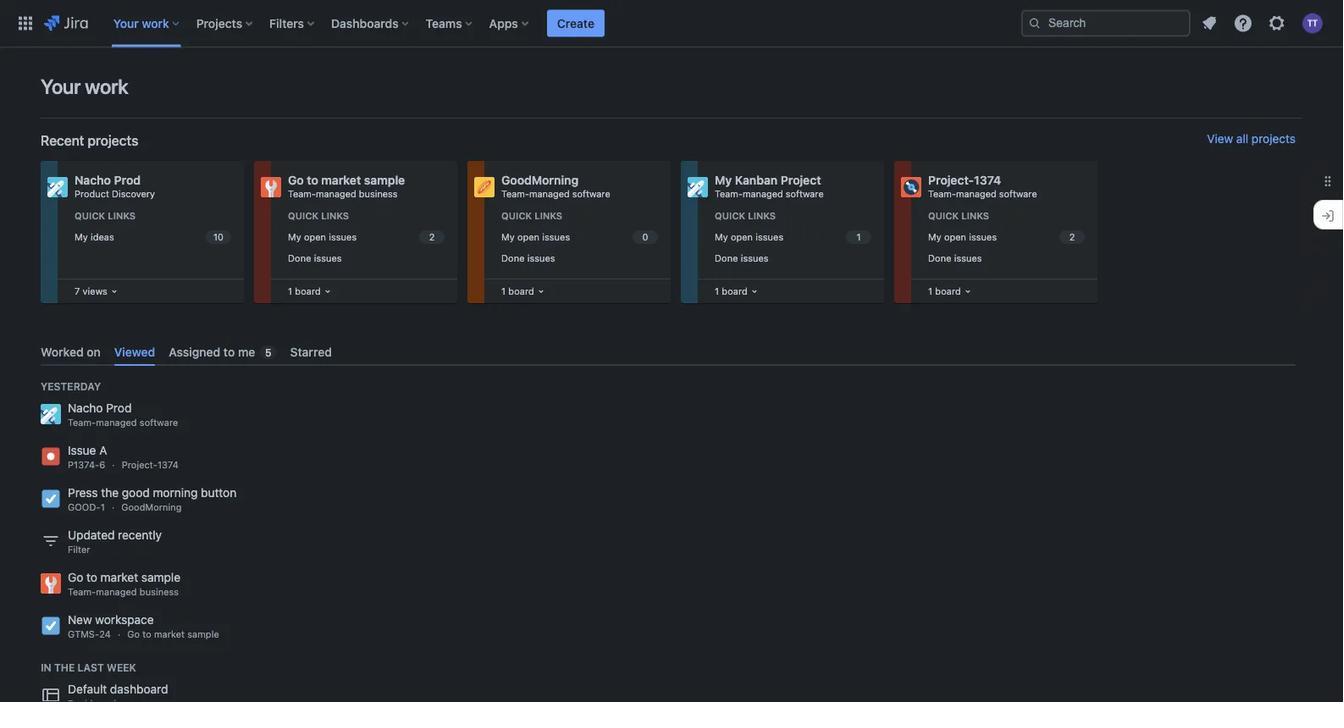 Task type: vqa. For each thing, say whether or not it's contained in the screenshot.
1 for Project-1374
yes



Task type: describe. For each thing, give the bounding box(es) containing it.
p1374-
[[68, 460, 99, 471]]

new
[[68, 613, 92, 627]]

recently
[[118, 528, 162, 542]]

good
[[122, 486, 150, 500]]

ideas
[[91, 231, 114, 242]]

managed inside goodmorning team-managed software
[[529, 189, 570, 200]]

1 board button for market
[[285, 282, 334, 301]]

1 board for team-
[[929, 286, 961, 297]]

create
[[557, 16, 595, 30]]

nacho for nacho prod product discovery
[[75, 173, 111, 187]]

dashboards button
[[326, 10, 416, 37]]

0 vertical spatial sample
[[364, 173, 405, 187]]

default
[[68, 683, 107, 697]]

my open issues for market
[[288, 231, 357, 242]]

my for go to market sample
[[288, 231, 301, 242]]

assigned to me
[[169, 345, 255, 359]]

done issues for team-
[[929, 252, 982, 263]]

goodmorning inside goodmorning team-managed software
[[502, 173, 579, 187]]

7 views
[[75, 286, 108, 297]]

projects button
[[191, 10, 259, 37]]

my for goodmorning
[[502, 231, 515, 242]]

product
[[75, 189, 109, 200]]

worked on
[[41, 345, 101, 359]]

new workspace gtms-24 · go to market sample
[[68, 613, 219, 640]]

appswitcher icon image
[[15, 13, 36, 33]]

0 horizontal spatial work
[[85, 75, 128, 98]]

assigned
[[169, 345, 220, 359]]

6
[[99, 460, 105, 471]]

0 horizontal spatial your
[[41, 75, 81, 98]]

1 board for market
[[288, 286, 321, 297]]

apps
[[489, 16, 518, 30]]

press
[[68, 486, 98, 500]]

viewed
[[114, 345, 155, 359]]

my for nacho prod
[[75, 231, 88, 242]]

2 horizontal spatial market
[[321, 173, 361, 187]]

worked
[[41, 345, 84, 359]]

my open issues link for sample
[[285, 228, 447, 247]]

1 for project-1374
[[929, 286, 933, 297]]

project-1374 team-managed software
[[929, 173, 1038, 200]]

my for my kanban project
[[715, 231, 728, 242]]

teams
[[426, 16, 462, 30]]

create button
[[547, 10, 605, 37]]

morning
[[153, 486, 198, 500]]

the for good
[[101, 486, 119, 500]]

links for managed
[[535, 211, 563, 222]]

managed inside my kanban project team-managed software
[[743, 189, 783, 200]]

quick links for project
[[715, 211, 776, 222]]

7
[[75, 286, 80, 297]]

quick for my
[[715, 211, 746, 222]]

software inside my kanban project team-managed software
[[786, 189, 824, 200]]

project- inside "issue a p1374-6 · project-1374"
[[122, 460, 158, 471]]

your inside your work popup button
[[113, 16, 139, 30]]

my for project-1374
[[929, 231, 942, 242]]

my open issues for managed
[[502, 231, 570, 242]]

updated
[[68, 528, 115, 542]]

dashboard
[[110, 683, 168, 697]]

24
[[99, 629, 111, 640]]

1 for goodmorning
[[502, 286, 506, 297]]

in the last week
[[41, 662, 136, 674]]

5
[[265, 347, 272, 358]]

goodmorning team-managed software
[[502, 173, 611, 200]]

1 vertical spatial your work
[[41, 75, 128, 98]]

issue a p1374-6 · project-1374
[[68, 444, 179, 471]]

workspace
[[95, 613, 154, 627]]

quick links for team-
[[929, 211, 990, 222]]

1 inside press the good morning button good-1 · goodmorning
[[101, 502, 105, 513]]

nacho for nacho prod team-managed software
[[68, 401, 103, 415]]

to inside "new workspace gtms-24 · go to market sample"
[[142, 629, 151, 640]]

1 board button
[[712, 282, 761, 301]]

button
[[201, 486, 237, 500]]

1 horizontal spatial go to market sample team-managed business
[[288, 173, 405, 200]]

filters
[[270, 16, 304, 30]]

done issues link for software
[[498, 249, 661, 268]]

market inside "new workspace gtms-24 · go to market sample"
[[154, 629, 185, 640]]

filter
[[68, 544, 90, 556]]

starred
[[290, 345, 332, 359]]

done issues for project
[[715, 252, 769, 263]]

board image for software
[[534, 285, 548, 298]]

1 board button for managed
[[498, 282, 548, 301]]

the for last
[[54, 662, 75, 674]]

software inside goodmorning team-managed software
[[573, 189, 611, 200]]

views
[[83, 286, 108, 297]]

updated recently filter
[[68, 528, 162, 556]]

your work inside your work popup button
[[113, 16, 169, 30]]

1 vertical spatial business
[[140, 587, 179, 598]]

primary element
[[10, 0, 1022, 47]]

quick for goodmorning
[[502, 211, 532, 222]]

done for team-
[[502, 252, 525, 263]]

board image for sample
[[321, 285, 334, 298]]

managed inside nacho prod team-managed software
[[96, 417, 137, 428]]



Task type: locate. For each thing, give the bounding box(es) containing it.
links for team-
[[962, 211, 990, 222]]

teams button
[[421, 10, 479, 37]]

1 horizontal spatial 1374
[[974, 173, 1002, 187]]

1 vertical spatial ·
[[112, 502, 115, 513]]

1 horizontal spatial the
[[101, 486, 119, 500]]

my ideas link
[[71, 228, 234, 247]]

1 horizontal spatial 1 board button
[[498, 282, 548, 301]]

2 vertical spatial sample
[[187, 629, 219, 640]]

3 1 board from the left
[[715, 286, 748, 297]]

links for project
[[748, 211, 776, 222]]

open
[[304, 231, 326, 242], [518, 231, 540, 242], [731, 231, 753, 242], [945, 231, 967, 242]]

dashboards
[[331, 16, 399, 30]]

done for to
[[288, 252, 311, 263]]

notifications image
[[1200, 13, 1220, 33]]

3 open from the left
[[731, 231, 753, 242]]

· right 24
[[118, 629, 120, 640]]

2 board from the left
[[509, 286, 534, 297]]

issues
[[329, 231, 357, 242], [542, 231, 570, 242], [756, 231, 784, 242], [969, 231, 997, 242], [314, 252, 342, 263], [527, 252, 555, 263], [741, 252, 769, 263], [954, 252, 982, 263]]

help image
[[1234, 13, 1254, 33]]

1 horizontal spatial sample
[[187, 629, 219, 640]]

1 board for managed
[[502, 286, 534, 297]]

1 my open issues from the left
[[288, 231, 357, 242]]

go
[[288, 173, 304, 187], [68, 571, 83, 585], [127, 629, 140, 640]]

links for product
[[108, 211, 136, 222]]

4 done issues link from the left
[[925, 249, 1088, 268]]

4 links from the left
[[748, 211, 776, 222]]

open for to
[[304, 231, 326, 242]]

settings image
[[1267, 13, 1288, 33]]

1 board from the left
[[295, 286, 321, 297]]

board image inside 7 views dropdown button
[[108, 285, 121, 298]]

done for kanban
[[715, 252, 738, 263]]

0 vertical spatial project-
[[929, 173, 974, 187]]

tab list
[[34, 338, 1303, 366]]

your profile and settings image
[[1303, 13, 1323, 33]]

1374 inside project-1374 team-managed software
[[974, 173, 1002, 187]]

1 vertical spatial sample
[[141, 571, 180, 585]]

your work
[[113, 16, 169, 30], [41, 75, 128, 98]]

0 horizontal spatial project-
[[122, 460, 158, 471]]

4 quick links from the left
[[715, 211, 776, 222]]

prod up a
[[106, 401, 132, 415]]

goodmorning inside press the good morning button good-1 · goodmorning
[[121, 502, 182, 513]]

· inside "new workspace gtms-24 · go to market sample"
[[118, 629, 120, 640]]

2 done issues link from the left
[[498, 249, 661, 268]]

1 vertical spatial work
[[85, 75, 128, 98]]

2 quick links from the left
[[288, 211, 349, 222]]

board image for team-
[[748, 285, 761, 298]]

a
[[99, 444, 107, 458]]

1374
[[974, 173, 1002, 187], [158, 460, 179, 471]]

5 links from the left
[[962, 211, 990, 222]]

my open issues link for managed
[[925, 228, 1088, 247]]

· right the good-
[[112, 502, 115, 513]]

me
[[238, 345, 255, 359]]

nacho up product on the top left
[[75, 173, 111, 187]]

projects
[[196, 16, 242, 30]]

2 horizontal spatial 1 board button
[[925, 282, 975, 301]]

nacho prod team-managed software
[[68, 401, 178, 428]]

1 board image from the left
[[108, 285, 121, 298]]

banner containing your work
[[0, 0, 1344, 47]]

prod up the discovery
[[114, 173, 141, 187]]

·
[[112, 460, 115, 471], [112, 502, 115, 513], [118, 629, 120, 640]]

the inside press the good morning button good-1 · goodmorning
[[101, 486, 119, 500]]

1 horizontal spatial go
[[127, 629, 140, 640]]

open for 1374
[[945, 231, 967, 242]]

quick
[[75, 211, 105, 222], [288, 211, 319, 222], [502, 211, 532, 222], [715, 211, 746, 222], [929, 211, 959, 222]]

links
[[108, 211, 136, 222], [321, 211, 349, 222], [535, 211, 563, 222], [748, 211, 776, 222], [962, 211, 990, 222]]

1 vertical spatial prod
[[106, 401, 132, 415]]

all
[[1237, 132, 1249, 146]]

sample inside "new workspace gtms-24 · go to market sample"
[[187, 629, 219, 640]]

projects
[[1252, 132, 1296, 146], [88, 133, 138, 149]]

market
[[321, 173, 361, 187], [101, 571, 138, 585], [154, 629, 185, 640]]

0 horizontal spatial projects
[[88, 133, 138, 149]]

team- inside project-1374 team-managed software
[[929, 189, 956, 200]]

your work up recent projects
[[41, 75, 128, 98]]

1 horizontal spatial your
[[113, 16, 139, 30]]

software inside nacho prod team-managed software
[[140, 417, 178, 428]]

good-
[[68, 502, 101, 513]]

team-
[[288, 189, 316, 200], [502, 189, 529, 200], [715, 189, 743, 200], [929, 189, 956, 200], [68, 417, 96, 428], [68, 587, 96, 598]]

3 done issues link from the left
[[712, 249, 874, 268]]

nacho prod product discovery
[[75, 173, 155, 200]]

board
[[295, 286, 321, 297], [509, 286, 534, 297], [722, 286, 748, 297], [936, 286, 961, 297]]

0 vertical spatial ·
[[112, 460, 115, 471]]

team- inside nacho prod team-managed software
[[68, 417, 96, 428]]

quick links for managed
[[502, 211, 563, 222]]

2 done issues from the left
[[502, 252, 555, 263]]

my open issues for project
[[715, 231, 784, 242]]

0 horizontal spatial business
[[140, 587, 179, 598]]

7 views button
[[71, 282, 121, 301]]

1 1 board from the left
[[288, 286, 321, 297]]

goodmorning
[[502, 173, 579, 187], [121, 502, 182, 513]]

team- inside my kanban project team-managed software
[[715, 189, 743, 200]]

2 1 board button from the left
[[498, 282, 548, 301]]

1 vertical spatial go to market sample team-managed business
[[68, 571, 180, 598]]

0 vertical spatial your work
[[113, 16, 169, 30]]

0 vertical spatial market
[[321, 173, 361, 187]]

1 horizontal spatial market
[[154, 629, 185, 640]]

5 quick from the left
[[929, 211, 959, 222]]

done issues link
[[285, 249, 447, 268], [498, 249, 661, 268], [712, 249, 874, 268], [925, 249, 1088, 268]]

2 done from the left
[[502, 252, 525, 263]]

2 horizontal spatial go
[[288, 173, 304, 187]]

· inside "issue a p1374-6 · project-1374"
[[112, 460, 115, 471]]

1 quick from the left
[[75, 211, 105, 222]]

done issues link for managed
[[925, 249, 1088, 268]]

discovery
[[112, 189, 155, 200]]

2 my open issues link from the left
[[498, 228, 661, 247]]

recent
[[41, 133, 84, 149]]

board image for discovery
[[108, 285, 121, 298]]

my open issues link for software
[[498, 228, 661, 247]]

2 links from the left
[[321, 211, 349, 222]]

go to market sample team-managed business
[[288, 173, 405, 200], [68, 571, 180, 598]]

2 my open issues from the left
[[502, 231, 570, 242]]

0 vertical spatial work
[[142, 16, 169, 30]]

default dashboard
[[68, 683, 168, 697]]

4 my open issues link from the left
[[925, 228, 1088, 247]]

0 vertical spatial business
[[359, 189, 398, 200]]

board for market
[[295, 286, 321, 297]]

my kanban project team-managed software
[[715, 173, 824, 200]]

· for a
[[112, 460, 115, 471]]

1 vertical spatial the
[[54, 662, 75, 674]]

0 horizontal spatial sample
[[141, 571, 180, 585]]

apps button
[[484, 10, 535, 37]]

managed
[[316, 189, 356, 200], [529, 189, 570, 200], [743, 189, 783, 200], [956, 189, 997, 200], [96, 417, 137, 428], [96, 587, 137, 598]]

filters button
[[264, 10, 321, 37]]

4 1 board from the left
[[929, 286, 961, 297]]

1
[[288, 286, 292, 297], [502, 286, 506, 297], [715, 286, 719, 297], [929, 286, 933, 297], [101, 502, 105, 513]]

quick links
[[75, 211, 136, 222], [288, 211, 349, 222], [502, 211, 563, 222], [715, 211, 776, 222], [929, 211, 990, 222]]

0 vertical spatial the
[[101, 486, 119, 500]]

1 open from the left
[[304, 231, 326, 242]]

done issues link for team-
[[712, 249, 874, 268]]

managed inside project-1374 team-managed software
[[956, 189, 997, 200]]

board image
[[961, 285, 975, 298]]

work left projects
[[142, 16, 169, 30]]

the
[[101, 486, 119, 500], [54, 662, 75, 674]]

0 horizontal spatial goodmorning
[[121, 502, 182, 513]]

1374 inside "issue a p1374-6 · project-1374"
[[158, 460, 179, 471]]

1 board for project
[[715, 286, 748, 297]]

1 vertical spatial project-
[[122, 460, 158, 471]]

project-
[[929, 173, 974, 187], [122, 460, 158, 471]]

1 vertical spatial go
[[68, 571, 83, 585]]

· for workspace
[[118, 629, 120, 640]]

4 quick from the left
[[715, 211, 746, 222]]

the left good
[[101, 486, 119, 500]]

projects up nacho prod product discovery
[[88, 133, 138, 149]]

software inside project-1374 team-managed software
[[1000, 189, 1038, 200]]

0 horizontal spatial 1374
[[158, 460, 179, 471]]

done issues for managed
[[502, 252, 555, 263]]

1 vertical spatial market
[[101, 571, 138, 585]]

your work button
[[108, 10, 186, 37]]

1 vertical spatial nacho
[[68, 401, 103, 415]]

in
[[41, 662, 51, 674]]

press the good morning button good-1 · goodmorning
[[68, 486, 237, 513]]

0 vertical spatial your
[[113, 16, 139, 30]]

2 vertical spatial market
[[154, 629, 185, 640]]

Search field
[[1022, 10, 1191, 37]]

my inside my kanban project team-managed software
[[715, 173, 732, 187]]

view all projects
[[1207, 132, 1296, 146]]

view all projects link
[[1207, 132, 1296, 149]]

go inside "new workspace gtms-24 · go to market sample"
[[127, 629, 140, 640]]

3 done issues from the left
[[715, 252, 769, 263]]

3 board image from the left
[[534, 285, 548, 298]]

board for project
[[722, 286, 748, 297]]

board for managed
[[509, 286, 534, 297]]

quick for project-
[[929, 211, 959, 222]]

3 quick from the left
[[502, 211, 532, 222]]

quick links for product
[[75, 211, 136, 222]]

project- inside project-1374 team-managed software
[[929, 173, 974, 187]]

prod
[[114, 173, 141, 187], [106, 401, 132, 415]]

week
[[107, 662, 136, 674]]

projects right all
[[1252, 132, 1296, 146]]

quick for go
[[288, 211, 319, 222]]

1 done issues from the left
[[288, 252, 342, 263]]

recent projects
[[41, 133, 138, 149]]

software
[[573, 189, 611, 200], [786, 189, 824, 200], [1000, 189, 1038, 200], [140, 417, 178, 428]]

0 vertical spatial go
[[288, 173, 304, 187]]

2 1 board from the left
[[502, 286, 534, 297]]

prod for nacho prod team-managed software
[[106, 401, 132, 415]]

0 vertical spatial go to market sample team-managed business
[[288, 173, 405, 200]]

my open issues
[[288, 231, 357, 242], [502, 231, 570, 242], [715, 231, 784, 242], [929, 231, 997, 242]]

banner
[[0, 0, 1344, 47]]

your work left projects
[[113, 16, 169, 30]]

done for 1374
[[929, 252, 952, 263]]

nacho down yesterday
[[68, 401, 103, 415]]

to
[[307, 173, 318, 187], [224, 345, 235, 359], [86, 571, 97, 585], [142, 629, 151, 640]]

nacho inside nacho prod product discovery
[[75, 173, 111, 187]]

3 my open issues link from the left
[[712, 228, 874, 247]]

4 done from the left
[[929, 252, 952, 263]]

1 1 board button from the left
[[285, 282, 334, 301]]

3 my open issues from the left
[[715, 231, 784, 242]]

prod inside nacho prod team-managed software
[[106, 401, 132, 415]]

0 horizontal spatial the
[[54, 662, 75, 674]]

0 horizontal spatial market
[[101, 571, 138, 585]]

3 links from the left
[[535, 211, 563, 222]]

done issues for market
[[288, 252, 342, 263]]

my
[[715, 173, 732, 187], [75, 231, 88, 242], [288, 231, 301, 242], [502, 231, 515, 242], [715, 231, 728, 242], [929, 231, 942, 242]]

your
[[113, 16, 139, 30], [41, 75, 81, 98]]

3 done from the left
[[715, 252, 738, 263]]

1 board button for team-
[[925, 282, 975, 301]]

my open issues for team-
[[929, 231, 997, 242]]

1 done from the left
[[288, 252, 311, 263]]

prod inside nacho prod product discovery
[[114, 173, 141, 187]]

quick links for market
[[288, 211, 349, 222]]

nacho
[[75, 173, 111, 187], [68, 401, 103, 415]]

1 board button
[[285, 282, 334, 301], [498, 282, 548, 301], [925, 282, 975, 301]]

2 board image from the left
[[321, 285, 334, 298]]

1 horizontal spatial goodmorning
[[502, 173, 579, 187]]

gtms-
[[68, 629, 99, 640]]

1 for go to market sample
[[288, 286, 292, 297]]

open for team-
[[518, 231, 540, 242]]

0 vertical spatial prod
[[114, 173, 141, 187]]

board image inside dropdown button
[[748, 285, 761, 298]]

1 done issues link from the left
[[285, 249, 447, 268]]

1 links from the left
[[108, 211, 136, 222]]

work inside your work popup button
[[142, 16, 169, 30]]

0 vertical spatial nacho
[[75, 173, 111, 187]]

4 open from the left
[[945, 231, 967, 242]]

3 1 board button from the left
[[925, 282, 975, 301]]

2 vertical spatial ·
[[118, 629, 120, 640]]

5 quick links from the left
[[929, 211, 990, 222]]

on
[[87, 345, 101, 359]]

1 horizontal spatial projects
[[1252, 132, 1296, 146]]

0 vertical spatial goodmorning
[[502, 173, 579, 187]]

the right in
[[54, 662, 75, 674]]

project
[[781, 173, 821, 187]]

1 vertical spatial 1374
[[158, 460, 179, 471]]

2 quick from the left
[[288, 211, 319, 222]]

links for market
[[321, 211, 349, 222]]

last
[[77, 662, 104, 674]]

1 for my kanban project
[[715, 286, 719, 297]]

done issues link for sample
[[285, 249, 447, 268]]

work
[[142, 16, 169, 30], [85, 75, 128, 98]]

1 horizontal spatial project-
[[929, 173, 974, 187]]

nacho inside nacho prod team-managed software
[[68, 401, 103, 415]]

· inside press the good morning button good-1 · goodmorning
[[112, 502, 115, 513]]

board image
[[108, 285, 121, 298], [321, 285, 334, 298], [534, 285, 548, 298], [748, 285, 761, 298]]

work up recent projects
[[85, 75, 128, 98]]

0 horizontal spatial go to market sample team-managed business
[[68, 571, 180, 598]]

team- inside goodmorning team-managed software
[[502, 189, 529, 200]]

4 my open issues from the left
[[929, 231, 997, 242]]

my open issues link
[[285, 228, 447, 247], [498, 228, 661, 247], [712, 228, 874, 247], [925, 228, 1088, 247]]

0 horizontal spatial go
[[68, 571, 83, 585]]

quick for nacho
[[75, 211, 105, 222]]

1 quick links from the left
[[75, 211, 136, 222]]

0 vertical spatial 1374
[[974, 173, 1002, 187]]

1 board inside 1 board dropdown button
[[715, 286, 748, 297]]

2 vertical spatial go
[[127, 629, 140, 640]]

3 board from the left
[[722, 286, 748, 297]]

· right 6 at the bottom left
[[112, 460, 115, 471]]

1 horizontal spatial work
[[142, 16, 169, 30]]

board for team-
[[936, 286, 961, 297]]

open for kanban
[[731, 231, 753, 242]]

my ideas
[[75, 231, 114, 242]]

1 vertical spatial your
[[41, 75, 81, 98]]

my open issues link for team-
[[712, 228, 874, 247]]

issue
[[68, 444, 96, 458]]

kanban
[[735, 173, 778, 187]]

search image
[[1029, 17, 1042, 30]]

view
[[1207, 132, 1234, 146]]

1 my open issues link from the left
[[285, 228, 447, 247]]

jira image
[[44, 13, 88, 33], [44, 13, 88, 33]]

prod for nacho prod product discovery
[[114, 173, 141, 187]]

0 horizontal spatial 1 board button
[[285, 282, 334, 301]]

1 horizontal spatial business
[[359, 189, 398, 200]]

board inside dropdown button
[[722, 286, 748, 297]]

4 board from the left
[[936, 286, 961, 297]]

2 open from the left
[[518, 231, 540, 242]]

default dashboard link
[[34, 675, 1303, 702]]

business
[[359, 189, 398, 200], [140, 587, 179, 598]]

1 board
[[288, 286, 321, 297], [502, 286, 534, 297], [715, 286, 748, 297], [929, 286, 961, 297]]

3 quick links from the left
[[502, 211, 563, 222]]

done issues
[[288, 252, 342, 263], [502, 252, 555, 263], [715, 252, 769, 263], [929, 252, 982, 263]]

1 vertical spatial goodmorning
[[121, 502, 182, 513]]

tab list containing worked on
[[34, 338, 1303, 366]]

4 done issues from the left
[[929, 252, 982, 263]]

2 horizontal spatial sample
[[364, 173, 405, 187]]

1 inside dropdown button
[[715, 286, 719, 297]]

4 board image from the left
[[748, 285, 761, 298]]

yesterday
[[41, 381, 101, 392]]



